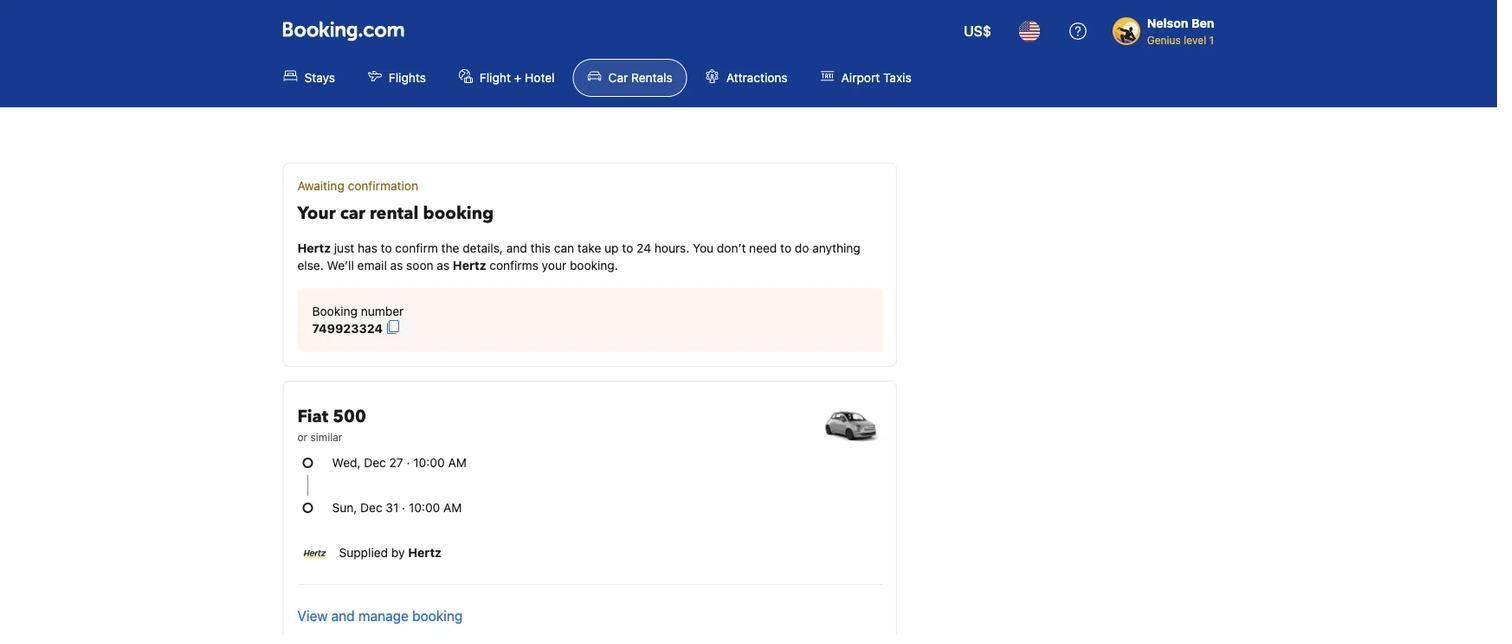 Task type: describe. For each thing, give the bounding box(es) containing it.
31
[[386, 501, 399, 515]]

similar
[[311, 431, 342, 443]]

car
[[608, 71, 628, 85]]

we'll
[[327, 259, 354, 273]]

you
[[693, 241, 714, 255]]

view and manage booking link
[[297, 606, 882, 627]]

and inside just has to confirm the details, and this can take up to 24 hours. you don't need to do anything else. we'll email
[[506, 241, 527, 255]]

level
[[1184, 34, 1207, 46]]

awaiting confirmation
[[297, 179, 418, 193]]

fiat
[[297, 405, 328, 429]]

has
[[358, 241, 378, 255]]

awaiting
[[297, 179, 345, 193]]

details,
[[463, 241, 503, 255]]

soon
[[406, 259, 434, 273]]

email
[[357, 259, 387, 273]]

don't
[[717, 241, 746, 255]]

attractions
[[726, 71, 788, 85]]

10:00 for 31
[[409, 501, 440, 515]]

take
[[578, 241, 601, 255]]

supplied
[[339, 546, 388, 560]]

car
[[340, 202, 365, 226]]

taxis
[[883, 71, 912, 85]]

749923324
[[312, 322, 383, 336]]

flight + hotel link
[[444, 59, 570, 97]]

nelson ben genius level 1
[[1147, 16, 1215, 46]]

flights
[[389, 71, 426, 85]]

just
[[334, 241, 354, 255]]

airport taxis
[[841, 71, 912, 85]]

hours.
[[655, 241, 690, 255]]

booking.
[[570, 259, 618, 273]]

nelson
[[1147, 16, 1189, 30]]

· for 31
[[402, 501, 406, 515]]

airport
[[841, 71, 880, 85]]

+
[[514, 71, 522, 85]]

rentals
[[631, 71, 673, 85]]

1 vertical spatial and
[[331, 608, 355, 625]]

dec for wed,
[[364, 456, 386, 470]]

confirm
[[395, 241, 438, 255]]

the
[[441, 241, 459, 255]]

sun,
[[332, 501, 357, 515]]

1 vertical spatial hertz
[[453, 259, 486, 273]]

flights link
[[353, 59, 441, 97]]

manage
[[359, 608, 409, 625]]

2 as from the left
[[437, 259, 450, 273]]

rental
[[370, 202, 419, 226]]

dec for sun,
[[360, 501, 383, 515]]

10:00 for 27
[[413, 456, 445, 470]]

anything
[[813, 241, 861, 255]]

or
[[297, 431, 308, 443]]

wed, dec 27 · 10:00 am
[[332, 456, 467, 470]]



Task type: locate. For each thing, give the bounding box(es) containing it.
· right 31
[[402, 501, 406, 515]]

10:00
[[413, 456, 445, 470], [409, 501, 440, 515]]

do
[[795, 241, 809, 255]]

0 horizontal spatial as
[[390, 259, 403, 273]]

and up confirms
[[506, 241, 527, 255]]

as soon as hertz confirms your booking.
[[390, 259, 618, 273]]

1 vertical spatial 10:00
[[409, 501, 440, 515]]

confirms
[[490, 259, 539, 273]]

0 vertical spatial booking
[[423, 202, 494, 226]]

fiat 500 or similar
[[297, 405, 366, 443]]

hertz right by
[[408, 546, 442, 560]]

awaiting confirmation status
[[297, 178, 882, 195]]

1 horizontal spatial and
[[506, 241, 527, 255]]

booking right manage
[[412, 608, 463, 625]]

hertz down the details,
[[453, 259, 486, 273]]

· right 27
[[407, 456, 410, 470]]

flight + hotel
[[480, 71, 555, 85]]

0 horizontal spatial hertz
[[297, 241, 331, 255]]

0 vertical spatial and
[[506, 241, 527, 255]]

by
[[391, 546, 405, 560]]

your car rental booking
[[297, 202, 494, 226]]

24
[[637, 241, 651, 255]]

booking number
[[312, 304, 404, 319]]

to
[[381, 241, 392, 255], [622, 241, 633, 255], [780, 241, 792, 255]]

0 horizontal spatial ·
[[402, 501, 406, 515]]

0 vertical spatial 10:00
[[413, 456, 445, 470]]

0 vertical spatial dec
[[364, 456, 386, 470]]

hertz up else.
[[297, 241, 331, 255]]

1
[[1210, 34, 1214, 46]]

booking for your car rental booking
[[423, 202, 494, 226]]

1 horizontal spatial as
[[437, 259, 450, 273]]

am right 27
[[448, 456, 467, 470]]

0 vertical spatial hertz
[[297, 241, 331, 255]]

am
[[448, 456, 467, 470], [444, 501, 462, 515]]

1 vertical spatial ·
[[402, 501, 406, 515]]

1 vertical spatial dec
[[360, 501, 383, 515]]

your
[[297, 202, 336, 226]]

view
[[297, 608, 328, 625]]

ben
[[1192, 16, 1215, 30]]

27
[[389, 456, 403, 470]]

as left the 'soon'
[[390, 259, 403, 273]]

booking
[[312, 304, 358, 319]]

0 vertical spatial ·
[[407, 456, 410, 470]]

1 horizontal spatial ·
[[407, 456, 410, 470]]

1 horizontal spatial to
[[622, 241, 633, 255]]

as
[[390, 259, 403, 273], [437, 259, 450, 273]]

up
[[605, 241, 619, 255]]

wed,
[[332, 456, 361, 470]]

hotel
[[525, 71, 555, 85]]

3 to from the left
[[780, 241, 792, 255]]

2 horizontal spatial hertz
[[453, 259, 486, 273]]

2 horizontal spatial to
[[780, 241, 792, 255]]

2 to from the left
[[622, 241, 633, 255]]

and right view
[[331, 608, 355, 625]]

dec left 27
[[364, 456, 386, 470]]

dec
[[364, 456, 386, 470], [360, 501, 383, 515]]

booking up the
[[423, 202, 494, 226]]

us$
[[964, 23, 991, 39]]

1 to from the left
[[381, 241, 392, 255]]

stays
[[304, 71, 335, 85]]

genius
[[1147, 34, 1181, 46]]

to right has on the left top
[[381, 241, 392, 255]]

as down the
[[437, 259, 450, 273]]

am for sun, dec 31 · 10:00 am
[[444, 501, 462, 515]]

airport taxis link
[[806, 59, 926, 97]]

am for wed, dec 27 · 10:00 am
[[448, 456, 467, 470]]

car rentals link
[[573, 59, 687, 97]]

0 horizontal spatial and
[[331, 608, 355, 625]]

us$ button
[[954, 10, 1002, 52]]

and
[[506, 241, 527, 255], [331, 608, 355, 625]]

2 vertical spatial hertz
[[408, 546, 442, 560]]

· for 27
[[407, 456, 410, 470]]

hertz
[[297, 241, 331, 255], [453, 259, 486, 273], [408, 546, 442, 560]]

·
[[407, 456, 410, 470], [402, 501, 406, 515]]

confirmation
[[348, 179, 418, 193]]

number
[[361, 304, 404, 319]]

attractions link
[[691, 59, 803, 97]]

stays link
[[269, 59, 350, 97]]

0 vertical spatial am
[[448, 456, 467, 470]]

car rentals
[[608, 71, 673, 85]]

1 as from the left
[[390, 259, 403, 273]]

your
[[542, 259, 567, 273]]

10:00 right 31
[[409, 501, 440, 515]]

1 vertical spatial booking
[[412, 608, 463, 625]]

supplied by hertz
[[339, 546, 442, 560]]

view and manage booking
[[297, 608, 463, 625]]

just has to confirm the details, and this can take up to 24 hours. you don't need to do anything else. we'll email
[[297, 241, 861, 273]]

am right 31
[[444, 501, 462, 515]]

booking for view and manage booking
[[412, 608, 463, 625]]

skip to main content element
[[0, 0, 1497, 107]]

500
[[333, 405, 366, 429]]

10:00 right 27
[[413, 456, 445, 470]]

can
[[554, 241, 574, 255]]

to right up
[[622, 241, 633, 255]]

1 horizontal spatial hertz
[[408, 546, 442, 560]]

dec left 31
[[360, 501, 383, 515]]

0 horizontal spatial to
[[381, 241, 392, 255]]

need
[[749, 241, 777, 255]]

1 vertical spatial am
[[444, 501, 462, 515]]

flight
[[480, 71, 511, 85]]

hertz image
[[299, 546, 330, 562]]

else.
[[297, 259, 324, 273]]

this
[[531, 241, 551, 255]]

booking
[[423, 202, 494, 226], [412, 608, 463, 625]]

to left do
[[780, 241, 792, 255]]

sun, dec 31 · 10:00 am
[[332, 501, 462, 515]]



Task type: vqa. For each thing, say whether or not it's contained in the screenshot.
has
yes



